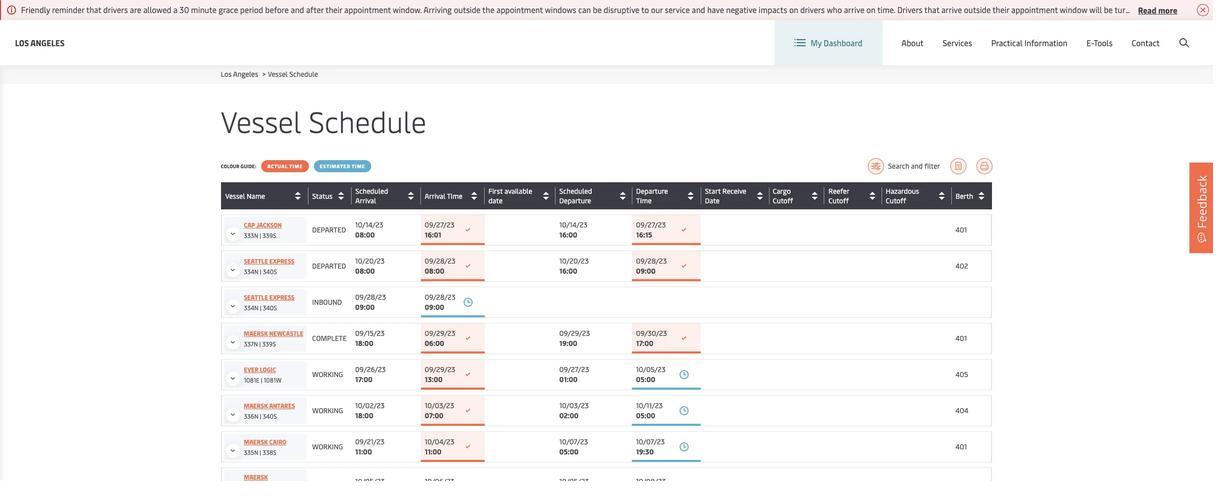 Task type: vqa. For each thing, say whether or not it's contained in the screenshot.
the topmost Los
yes



Task type: locate. For each thing, give the bounding box(es) containing it.
09/27/23 up 16:15
[[637, 220, 666, 230]]

16:00 inside 10/14/23 16:00
[[560, 230, 578, 240]]

0 horizontal spatial 10/20/23
[[355, 256, 385, 266]]

09/27/23 16:15
[[637, 220, 666, 240]]

09/28/23 09:00 down 16:15
[[637, 256, 667, 276]]

will
[[1090, 4, 1103, 15]]

1 vertical spatial 340s
[[263, 304, 277, 312]]

2 vertical spatial 05:00
[[560, 447, 579, 457]]

1 16:00 from the top
[[560, 230, 578, 240]]

their right after
[[326, 4, 343, 15]]

switch
[[931, 29, 955, 40]]

time right estimated
[[352, 163, 365, 170]]

10/03/23 up 02:00
[[560, 401, 589, 411]]

| for 09/26/23 17:00
[[261, 376, 262, 385]]

1 horizontal spatial 10/07/23
[[637, 437, 665, 447]]

scheduled arrival
[[355, 186, 388, 206], [356, 186, 388, 206]]

search and filter button
[[869, 158, 941, 174]]

departed left 10/14/23 08:00
[[312, 225, 346, 235]]

2 maersk from the top
[[244, 402, 268, 410]]

2 horizontal spatial appointment
[[1012, 4, 1059, 15]]

09/29/23 up 13:00
[[425, 365, 456, 374]]

17:00 down "09/30/23"
[[637, 339, 654, 348]]

401 down "404"
[[956, 442, 968, 452]]

3 401 from the top
[[956, 442, 968, 452]]

1 seattle express 334n | 340s from the top
[[244, 257, 295, 276]]

09/28/23 09:00 down the 09/28/23 08:00
[[425, 293, 456, 312]]

0 horizontal spatial appointment
[[344, 4, 391, 15]]

17:00 for 09/26/23 17:00
[[355, 375, 373, 385]]

11:00 down 10/04/23
[[425, 447, 442, 457]]

3 working from the top
[[312, 442, 343, 452]]

maersk up 336n on the bottom left of the page
[[244, 402, 268, 410]]

10/03/23 up the 07:00
[[425, 401, 454, 411]]

los angeles
[[15, 37, 65, 48]]

start receive date
[[705, 186, 747, 206], [705, 186, 747, 206]]

08:00 inside the 09/28/23 08:00
[[425, 266, 445, 276]]

0 horizontal spatial los angeles link
[[15, 36, 65, 49]]

| right 336n on the bottom left of the page
[[260, 413, 261, 421]]

18:00 down 09/15/23
[[355, 339, 374, 348]]

0 vertical spatial 05:00
[[637, 375, 656, 385]]

scheduled departure
[[560, 186, 593, 206], [560, 186, 593, 206]]

seattle down 333n
[[244, 257, 268, 265]]

0 horizontal spatial arrive
[[845, 4, 865, 15]]

07:00
[[425, 411, 444, 421]]

| right 337n
[[260, 340, 261, 348]]

1 departed from the top
[[312, 225, 346, 235]]

1 horizontal spatial drivers
[[801, 4, 825, 15]]

09:00
[[637, 266, 656, 276], [355, 303, 375, 312], [425, 303, 445, 312]]

11:00 for 10/04/23 11:00
[[425, 447, 442, 457]]

2 vertical spatial working
[[312, 442, 343, 452]]

estimated time
[[320, 163, 365, 170]]

2 horizontal spatial 09/27/23
[[637, 220, 666, 230]]

2 arrive from the left
[[942, 4, 963, 15]]

401 for 10/07/23
[[956, 442, 968, 452]]

1 drivers from the left
[[103, 4, 128, 15]]

departed for 10/14/23
[[312, 225, 346, 235]]

339s right 337n
[[262, 340, 276, 348]]

| right 1081e
[[261, 376, 262, 385]]

09/28/23 down 16:15
[[637, 256, 667, 266]]

17:00 for 09/30/23 17:00
[[637, 339, 654, 348]]

1 vertical spatial 18:00
[[355, 411, 374, 421]]

2 334n from the top
[[244, 304, 259, 312]]

1 11:00 from the left
[[355, 447, 372, 457]]

16:00 down 10/14/23 16:00
[[560, 266, 578, 276]]

1 their from the left
[[326, 4, 343, 15]]

05:00 inside 10/11/23 05:00
[[637, 411, 656, 421]]

seattle up maersk newcastle 337n | 339s
[[244, 294, 268, 302]]

2 that from the left
[[925, 4, 940, 15]]

1 vertical spatial 16:00
[[560, 266, 578, 276]]

2 vertical spatial maersk
[[244, 438, 268, 446]]

0 horizontal spatial that
[[86, 4, 101, 15]]

that right reminder
[[86, 4, 101, 15]]

0 horizontal spatial 10/14/23
[[355, 220, 384, 230]]

and inside button
[[912, 161, 923, 171]]

| inside the "maersk cairo 335n | 338s"
[[260, 449, 261, 457]]

0 vertical spatial 340s
[[263, 268, 277, 276]]

10/14/23 up 10/20/23 16:00
[[560, 220, 588, 230]]

1 339s from the top
[[263, 232, 277, 240]]

08:00 down 10/14/23 08:00
[[355, 266, 375, 276]]

2 18:00 from the top
[[355, 411, 374, 421]]

11:00
[[355, 447, 372, 457], [425, 447, 442, 457]]

feedback
[[1194, 175, 1211, 229]]

1 working from the top
[[312, 370, 343, 380]]

working left 10/02/23 18:00
[[312, 406, 343, 416]]

2 vertical spatial 401
[[956, 442, 968, 452]]

maersk for 10/02/23
[[244, 402, 268, 410]]

0 vertical spatial seattle express 334n | 340s
[[244, 257, 295, 276]]

2 10/20/23 from the left
[[560, 256, 589, 266]]

1 10/03/23 from the left
[[425, 401, 454, 411]]

drivers left who
[[801, 4, 825, 15]]

10/14/23 up 10/20/23 08:00
[[355, 220, 384, 230]]

that right drivers
[[925, 4, 940, 15]]

2 401 from the top
[[956, 334, 968, 343]]

10/20/23 down 10/14/23 08:00
[[355, 256, 385, 266]]

| inside ever logic 1081e | 1081w
[[261, 376, 262, 385]]

switch location button
[[915, 29, 988, 40]]

3 appointment from the left
[[1012, 4, 1059, 15]]

10/20/23 08:00
[[355, 256, 385, 276]]

2 10/14/23 from the left
[[560, 220, 588, 230]]

340s down cap jackson 333n | 339s in the top of the page
[[263, 268, 277, 276]]

2 10/07/23 from the left
[[637, 437, 665, 447]]

3 maersk from the top
[[244, 438, 268, 446]]

10/03/23 for 07:00
[[425, 401, 454, 411]]

1 horizontal spatial 10/14/23
[[560, 220, 588, 230]]

05:00 down 10/05/23 at the bottom right of the page
[[637, 375, 656, 385]]

09:00 up 09/15/23
[[355, 303, 375, 312]]

3 340s from the top
[[263, 413, 277, 421]]

e-
[[1087, 37, 1094, 48]]

2 seattle from the top
[[244, 294, 268, 302]]

2 seattle express 334n | 340s from the top
[[244, 294, 295, 312]]

08:00 up 10/20/23 08:00
[[355, 230, 375, 240]]

0 vertical spatial express
[[270, 257, 295, 265]]

11:00 inside 09/21/23 11:00
[[355, 447, 372, 457]]

be right "can"
[[593, 4, 602, 15]]

08:00 down 16:01
[[425, 266, 445, 276]]

their up practical
[[993, 4, 1010, 15]]

1 horizontal spatial outside
[[965, 4, 991, 15]]

0 vertical spatial 16:00
[[560, 230, 578, 240]]

tools
[[1094, 37, 1113, 48]]

2 appointment from the left
[[497, 4, 543, 15]]

>
[[263, 69, 266, 79]]

have
[[708, 4, 725, 15]]

drivers
[[898, 4, 923, 15]]

be
[[593, 4, 602, 15], [1105, 4, 1114, 15]]

1 express from the top
[[270, 257, 295, 265]]

05:00 down 10/11/23
[[637, 411, 656, 421]]

11:00 for 09/21/23 11:00
[[355, 447, 372, 457]]

first available date button
[[489, 186, 553, 206], [489, 186, 553, 206]]

about
[[902, 37, 924, 48]]

1 18:00 from the top
[[355, 339, 374, 348]]

| for 10/02/23 18:00
[[260, 413, 261, 421]]

1 seattle from the top
[[244, 257, 268, 265]]

on right impacts
[[790, 4, 799, 15]]

seattle express 334n | 340s for inbound
[[244, 294, 295, 312]]

16:00 up 10/20/23 16:00
[[560, 230, 578, 240]]

2 10/03/23 from the left
[[560, 401, 589, 411]]

and left filter
[[912, 161, 923, 171]]

scheduled
[[355, 186, 388, 196], [356, 186, 388, 196], [560, 186, 593, 196], [560, 186, 593, 196]]

1 vertical spatial angeles
[[233, 69, 258, 79]]

401 for 09/30/23
[[956, 334, 968, 343]]

departure
[[637, 186, 668, 196], [637, 186, 669, 196], [560, 196, 592, 206], [560, 196, 592, 206]]

401 up 405
[[956, 334, 968, 343]]

arriving
[[424, 4, 452, 15]]

1 horizontal spatial their
[[993, 4, 1010, 15]]

angeles left >
[[233, 69, 258, 79]]

1 be from the left
[[593, 4, 602, 15]]

and left after
[[291, 4, 304, 15]]

1 401 from the top
[[956, 225, 968, 235]]

336n
[[244, 413, 259, 421]]

0 vertical spatial departed
[[312, 225, 346, 235]]

guide:
[[241, 163, 256, 170]]

09:00 down 16:15
[[637, 266, 656, 276]]

hazardous
[[886, 186, 920, 196], [886, 186, 920, 196]]

335n
[[244, 449, 258, 457]]

outside up the "location"
[[965, 4, 991, 15]]

09/27/23 up 01:00
[[560, 365, 590, 374]]

0 horizontal spatial angeles
[[31, 37, 65, 48]]

los angeles link left >
[[221, 69, 258, 79]]

seattle express 334n | 340s down 333n
[[244, 257, 295, 276]]

1 horizontal spatial 09/27/23
[[560, 365, 590, 374]]

outside left the
[[454, 4, 481, 15]]

| up maersk newcastle 337n | 339s
[[260, 304, 262, 312]]

1 horizontal spatial appointment
[[497, 4, 543, 15]]

1 vertical spatial seattle express 334n | 340s
[[244, 294, 295, 312]]

1 vertical spatial maersk
[[244, 402, 268, 410]]

0 vertical spatial working
[[312, 370, 343, 380]]

1 horizontal spatial 17:00
[[637, 339, 654, 348]]

drivers left are
[[103, 4, 128, 15]]

1 horizontal spatial on
[[867, 4, 876, 15]]

0 horizontal spatial los
[[15, 37, 29, 48]]

1 vertical spatial schedule
[[309, 101, 427, 141]]

09/21/23
[[355, 437, 385, 447]]

/
[[1135, 29, 1138, 40]]

17:00 down 09/26/23
[[355, 375, 373, 385]]

1 vertical spatial 17:00
[[355, 375, 373, 385]]

inbound
[[312, 298, 342, 307]]

maersk up 337n
[[244, 330, 268, 338]]

| right 333n
[[260, 232, 261, 240]]

be right the will
[[1105, 4, 1114, 15]]

2 time from the left
[[352, 163, 365, 170]]

departed up inbound
[[312, 261, 346, 271]]

|
[[260, 232, 261, 240], [260, 268, 262, 276], [260, 304, 262, 312], [260, 340, 261, 348], [261, 376, 262, 385], [260, 413, 261, 421], [260, 449, 261, 457]]

10/20/23 for 16:00
[[560, 256, 589, 266]]

2 horizontal spatial and
[[912, 161, 923, 171]]

405
[[956, 370, 969, 380]]

feedback button
[[1190, 163, 1214, 253]]

1 horizontal spatial los
[[221, 69, 232, 79]]

10/07/23 down 02:00
[[560, 437, 588, 447]]

scheduled arrival button
[[355, 186, 418, 206], [356, 186, 418, 206]]

09/29/23 up 19:00
[[560, 329, 590, 338]]

hazardous cutoff button
[[886, 186, 950, 206], [886, 186, 950, 206]]

10/07/23 for 05:00
[[560, 437, 588, 447]]

2 drivers from the left
[[801, 4, 825, 15]]

name
[[247, 191, 265, 201], [247, 191, 265, 201]]

1 horizontal spatial 11:00
[[425, 447, 442, 457]]

1 horizontal spatial be
[[1105, 4, 1114, 15]]

10/14/23 for 16:00
[[560, 220, 588, 230]]

340s down antares
[[263, 413, 277, 421]]

0 horizontal spatial their
[[326, 4, 343, 15]]

0 horizontal spatial 09/27/23
[[425, 220, 455, 230]]

cargo cutoff
[[773, 186, 794, 206], [774, 186, 794, 206]]

maersk up 335n
[[244, 438, 268, 446]]

1 horizontal spatial 09/28/23 09:00
[[425, 293, 456, 312]]

2 16:00 from the top
[[560, 266, 578, 276]]

401 up 402
[[956, 225, 968, 235]]

seattle express 334n | 340s up "newcastle" at the left
[[244, 294, 295, 312]]

334n up 337n
[[244, 304, 259, 312]]

339s inside cap jackson 333n | 339s
[[263, 232, 277, 240]]

09/28/23
[[425, 256, 456, 266], [637, 256, 667, 266], [355, 293, 386, 302], [425, 293, 456, 302]]

complete
[[312, 334, 347, 343]]

18:00 inside 09/15/23 18:00
[[355, 339, 374, 348]]

express down cap jackson 333n | 339s in the top of the page
[[270, 257, 295, 265]]

11:00 down the 09/21/23
[[355, 447, 372, 457]]

1 horizontal spatial arrive
[[942, 4, 963, 15]]

about button
[[902, 20, 924, 65]]

1 horizontal spatial time
[[352, 163, 365, 170]]

on left time.
[[867, 4, 876, 15]]

departure time button
[[637, 186, 699, 206], [637, 186, 699, 206]]

0 horizontal spatial drivers
[[103, 4, 128, 15]]

time right actual
[[289, 163, 303, 170]]

arrival
[[425, 191, 446, 201], [425, 191, 446, 201], [355, 196, 376, 206], [356, 196, 376, 206]]

340s inside the "maersk antares 336n | 340s"
[[263, 413, 277, 421]]

08:00 inside 10/20/23 08:00
[[355, 266, 375, 276]]

16:00
[[560, 230, 578, 240], [560, 266, 578, 276]]

0 vertical spatial los
[[15, 37, 29, 48]]

first
[[489, 186, 503, 196], [489, 186, 503, 196]]

create
[[1140, 29, 1163, 40]]

1 10/20/23 from the left
[[355, 256, 385, 266]]

0 horizontal spatial 17:00
[[355, 375, 373, 385]]

| down cap jackson 333n | 339s in the top of the page
[[260, 268, 262, 276]]

2 outside from the left
[[965, 4, 991, 15]]

05:00 inside 10/07/23 05:00
[[560, 447, 579, 457]]

cargo
[[773, 186, 791, 196], [774, 186, 792, 196]]

arrival time
[[425, 191, 463, 201], [425, 191, 463, 201]]

18:00 inside 10/02/23 18:00
[[355, 411, 374, 421]]

grace
[[219, 4, 238, 15]]

10/20/23 down 10/14/23 16:00
[[560, 256, 589, 266]]

1 334n from the top
[[244, 268, 259, 276]]

2 express from the top
[[270, 294, 295, 302]]

working down complete
[[312, 370, 343, 380]]

seattle express 334n | 340s for departed
[[244, 257, 295, 276]]

arrive up switch location button
[[942, 4, 963, 15]]

09/29/23 up the 06:00
[[425, 329, 456, 338]]

| for 09/21/23 11:00
[[260, 449, 261, 457]]

2 11:00 from the left
[[425, 447, 442, 457]]

first available date
[[489, 186, 533, 206], [489, 186, 533, 206]]

09/29/23 19:00
[[560, 329, 590, 348]]

05:00 for 10/11/23 05:00
[[637, 411, 656, 421]]

reminder
[[52, 4, 85, 15]]

30
[[180, 4, 189, 15]]

1 vertical spatial express
[[270, 294, 295, 302]]

0 vertical spatial 401
[[956, 225, 968, 235]]

global menu button
[[998, 20, 1076, 50]]

1 horizontal spatial that
[[925, 4, 940, 15]]

05:00
[[637, 375, 656, 385], [637, 411, 656, 421], [560, 447, 579, 457]]

0 horizontal spatial time
[[289, 163, 303, 170]]

2 vertical spatial 340s
[[263, 413, 277, 421]]

09/28/23 09:00 up 09/15/23
[[355, 293, 386, 312]]

login
[[1114, 29, 1133, 40]]

appointment right the
[[497, 4, 543, 15]]

0 vertical spatial 17:00
[[637, 339, 654, 348]]

read more
[[1139, 4, 1178, 15]]

1 horizontal spatial 10/20/23
[[560, 256, 589, 266]]

| inside cap jackson 333n | 339s
[[260, 232, 261, 240]]

0 vertical spatial los angeles link
[[15, 36, 65, 49]]

1 10/07/23 from the left
[[560, 437, 588, 447]]

17:00 inside 09/26/23 17:00
[[355, 375, 373, 385]]

05:00 inside 10/05/23 05:00
[[637, 375, 656, 385]]

0 horizontal spatial 10/03/23
[[425, 401, 454, 411]]

2 departed from the top
[[312, 261, 346, 271]]

09/28/23 09:00
[[637, 256, 667, 276], [355, 293, 386, 312], [425, 293, 456, 312]]

0 horizontal spatial outside
[[454, 4, 481, 15]]

1 that from the left
[[86, 4, 101, 15]]

09:00 up "09/29/23 06:00"
[[425, 303, 445, 312]]

los for los angeles > vessel schedule
[[221, 69, 232, 79]]

my dashboard button
[[795, 20, 863, 65]]

express for departed
[[270, 257, 295, 265]]

1 horizontal spatial angeles
[[233, 69, 258, 79]]

05:00 down 02:00
[[560, 447, 579, 457]]

0 vertical spatial angeles
[[31, 37, 65, 48]]

1 vertical spatial los
[[221, 69, 232, 79]]

| for 10/14/23 08:00
[[260, 232, 261, 240]]

working left 09/21/23 11:00
[[312, 442, 343, 452]]

appointment left the window.
[[344, 4, 391, 15]]

10/05/23 05:00
[[637, 365, 666, 385]]

339s down jackson
[[263, 232, 277, 240]]

services
[[943, 37, 973, 48]]

340s up "newcastle" at the left
[[263, 304, 277, 312]]

los angeles link down friendly
[[15, 36, 65, 49]]

maersk newcastle 337n | 339s
[[244, 330, 304, 348]]

0 vertical spatial 334n
[[244, 268, 259, 276]]

339s inside maersk newcastle 337n | 339s
[[262, 340, 276, 348]]

2 339s from the top
[[262, 340, 276, 348]]

appointment
[[344, 4, 391, 15], [497, 4, 543, 15], [1012, 4, 1059, 15]]

2 340s from the top
[[263, 304, 277, 312]]

0 vertical spatial 339s
[[263, 232, 277, 240]]

11:00 inside the 10/04/23 11:00
[[425, 447, 442, 457]]

1 horizontal spatial and
[[692, 4, 706, 15]]

arrive right who
[[845, 4, 865, 15]]

0 vertical spatial 18:00
[[355, 339, 374, 348]]

334n down 333n
[[244, 268, 259, 276]]

1 vertical spatial departed
[[312, 261, 346, 271]]

08:00 for 09/28/23 08:00
[[425, 266, 445, 276]]

0 horizontal spatial be
[[593, 4, 602, 15]]

date
[[489, 196, 503, 206], [489, 196, 503, 206]]

receive
[[1173, 4, 1199, 15]]

18:00 for 09/15/23 18:00
[[355, 339, 374, 348]]

angeles down friendly
[[31, 37, 65, 48]]

0 vertical spatial schedule
[[290, 69, 318, 79]]

and left have
[[692, 4, 706, 15]]

reefer cutoff button
[[829, 186, 880, 206], [829, 186, 880, 206]]

1081w
[[264, 376, 282, 385]]

friendly reminder that drivers are allowed a 30 minute grace period before and after their appointment window. arriving outside the appointment windows can be disruptive to our service and have negative impacts on drivers who arrive on time. drivers that arrive outside their appointment window will be turned away. to receive futu
[[21, 4, 1214, 15]]

340s for departed
[[263, 268, 277, 276]]

10/07/23 up 19:30
[[637, 437, 665, 447]]

| left the 338s on the bottom left of page
[[260, 449, 261, 457]]

10/02/23
[[355, 401, 385, 411]]

los
[[15, 37, 29, 48], [221, 69, 232, 79]]

17:00 inside 09/30/23 17:00
[[637, 339, 654, 348]]

09/29/23 06:00
[[425, 329, 456, 348]]

los left >
[[221, 69, 232, 79]]

1 vertical spatial seattle
[[244, 294, 268, 302]]

1 vertical spatial 401
[[956, 334, 968, 343]]

los down friendly
[[15, 37, 29, 48]]

0 vertical spatial seattle
[[244, 257, 268, 265]]

can
[[579, 4, 591, 15]]

berth
[[956, 191, 974, 201], [956, 191, 974, 201]]

1 vertical spatial 334n
[[244, 304, 259, 312]]

start receive date button
[[705, 186, 767, 206], [705, 186, 767, 206]]

1 horizontal spatial 10/03/23
[[560, 401, 589, 411]]

0 horizontal spatial 10/07/23
[[560, 437, 588, 447]]

| inside the "maersk antares 336n | 340s"
[[260, 413, 261, 421]]

2 working from the top
[[312, 406, 343, 416]]

09/27/23 up 16:01
[[425, 220, 455, 230]]

1 vertical spatial 339s
[[262, 340, 276, 348]]

16:00 inside 10/20/23 16:00
[[560, 266, 578, 276]]

close alert image
[[1198, 4, 1210, 16]]

1 maersk from the top
[[244, 330, 268, 338]]

10/07/23 for 19:30
[[637, 437, 665, 447]]

09/29/23
[[425, 329, 456, 338], [560, 329, 590, 338], [425, 365, 456, 374]]

services button
[[943, 20, 973, 65]]

1 10/14/23 from the left
[[355, 220, 384, 230]]

0 horizontal spatial 11:00
[[355, 447, 372, 457]]

maersk inside maersk newcastle 337n | 339s
[[244, 330, 268, 338]]

maersk inside the "maersk cairo 335n | 338s"
[[244, 438, 268, 446]]

| inside maersk newcastle 337n | 339s
[[260, 340, 261, 348]]

1 time from the left
[[289, 163, 303, 170]]

express up "newcastle" at the left
[[270, 294, 295, 302]]

18:00 down '10/02/23' on the bottom
[[355, 411, 374, 421]]

1 vertical spatial 05:00
[[637, 411, 656, 421]]

1 340s from the top
[[263, 268, 277, 276]]

appointment up global menu button
[[1012, 4, 1059, 15]]

1 horizontal spatial los angeles link
[[221, 69, 258, 79]]

my dashboard
[[811, 37, 863, 48]]

maersk inside the "maersk antares 336n | 340s"
[[244, 402, 268, 410]]

0 vertical spatial maersk
[[244, 330, 268, 338]]

339s
[[263, 232, 277, 240], [262, 340, 276, 348]]

17:00
[[637, 339, 654, 348], [355, 375, 373, 385]]

1 vertical spatial working
[[312, 406, 343, 416]]

08:00 inside 10/14/23 08:00
[[355, 230, 375, 240]]

0 horizontal spatial on
[[790, 4, 799, 15]]



Task type: describe. For each thing, give the bounding box(es) containing it.
339s for complete
[[262, 340, 276, 348]]

angeles for los angeles > vessel schedule
[[233, 69, 258, 79]]

10/03/23 for 02:00
[[560, 401, 589, 411]]

09/29/23 13:00
[[425, 365, 456, 385]]

10/11/23
[[637, 401, 663, 411]]

10/14/23 for 08:00
[[355, 220, 384, 230]]

09/30/23
[[637, 329, 668, 338]]

09/28/23 down the 09/28/23 08:00
[[425, 293, 456, 302]]

window
[[1060, 4, 1088, 15]]

16:15
[[637, 230, 653, 240]]

09/15/23
[[355, 329, 385, 338]]

search
[[889, 161, 910, 171]]

09/27/23 01:00
[[560, 365, 590, 385]]

account
[[1165, 29, 1195, 40]]

1 horizontal spatial 09:00
[[425, 303, 445, 312]]

working for 17:00
[[312, 370, 343, 380]]

maersk for 09/21/23
[[244, 438, 268, 446]]

login / create account link
[[1095, 20, 1195, 50]]

2 horizontal spatial 09/28/23 09:00
[[637, 256, 667, 276]]

1 vertical spatial los angeles link
[[221, 69, 258, 79]]

switch location
[[931, 29, 988, 40]]

time for actual time
[[289, 163, 303, 170]]

negative
[[727, 4, 757, 15]]

10/04/23
[[425, 437, 455, 447]]

my
[[811, 37, 822, 48]]

seattle for departed
[[244, 257, 268, 265]]

a
[[173, 4, 178, 15]]

cairo
[[269, 438, 287, 446]]

contact
[[1133, 37, 1161, 48]]

period
[[240, 4, 263, 15]]

16:00 for 10/20/23 16:00
[[560, 266, 578, 276]]

09/27/23 16:01
[[425, 220, 455, 240]]

08:00 for 10/20/23 08:00
[[355, 266, 375, 276]]

estimated
[[320, 163, 351, 170]]

futu
[[1200, 4, 1214, 15]]

10/04/23 11:00
[[425, 437, 455, 457]]

are
[[130, 4, 141, 15]]

the
[[483, 4, 495, 15]]

time.
[[878, 4, 896, 15]]

2 horizontal spatial 09:00
[[637, 266, 656, 276]]

maersk antares 336n | 340s
[[244, 402, 295, 421]]

09/27/23 for 01:00
[[560, 365, 590, 374]]

| for 09/28/23 09:00
[[260, 304, 262, 312]]

339s for departed
[[263, 232, 277, 240]]

01:00
[[560, 375, 578, 385]]

10/20/23 for 08:00
[[355, 256, 385, 266]]

menu
[[1045, 29, 1066, 40]]

2 be from the left
[[1105, 4, 1114, 15]]

jackson
[[256, 221, 282, 229]]

working for 18:00
[[312, 406, 343, 416]]

09/30/23 17:00
[[637, 329, 668, 348]]

service
[[665, 4, 690, 15]]

logic
[[260, 366, 276, 374]]

0 horizontal spatial 09/28/23 09:00
[[355, 293, 386, 312]]

401 for 09/27/23
[[956, 225, 968, 235]]

| for 10/20/23 08:00
[[260, 268, 262, 276]]

1 on from the left
[[790, 4, 799, 15]]

our
[[651, 4, 663, 15]]

practical
[[992, 37, 1023, 48]]

maersk cairo 335n | 338s
[[244, 438, 287, 457]]

| for 09/15/23 18:00
[[260, 340, 261, 348]]

more
[[1159, 4, 1178, 15]]

allowed
[[143, 4, 172, 15]]

ever logic 1081e | 1081w
[[244, 366, 282, 385]]

disruptive
[[604, 4, 640, 15]]

10/14/23 08:00
[[355, 220, 384, 240]]

to
[[642, 4, 649, 15]]

09/28/23 down 16:01
[[425, 256, 456, 266]]

19:30
[[637, 447, 654, 457]]

333n
[[244, 232, 258, 240]]

time for estimated time
[[352, 163, 365, 170]]

09/27/23 for 16:15
[[637, 220, 666, 230]]

newcastle
[[269, 330, 304, 338]]

who
[[827, 4, 843, 15]]

friendly
[[21, 4, 50, 15]]

19:00
[[560, 339, 578, 348]]

departed for 10/20/23
[[312, 261, 346, 271]]

09/27/23 for 16:01
[[425, 220, 455, 230]]

seattle for inbound
[[244, 294, 268, 302]]

maersk for 09/15/23
[[244, 330, 268, 338]]

0 horizontal spatial 09:00
[[355, 303, 375, 312]]

09/26/23
[[355, 365, 386, 374]]

e-tools
[[1087, 37, 1113, 48]]

global menu
[[1020, 29, 1066, 40]]

338s
[[263, 449, 277, 457]]

09/21/23 11:00
[[355, 437, 385, 457]]

1 arrive from the left
[[845, 4, 865, 15]]

10/02/23 18:00
[[355, 401, 385, 421]]

13:00
[[425, 375, 443, 385]]

340s for inbound
[[263, 304, 277, 312]]

read
[[1139, 4, 1157, 15]]

09/15/23 18:00
[[355, 329, 385, 348]]

08:00 for 10/14/23 08:00
[[355, 230, 375, 240]]

express for inbound
[[270, 294, 295, 302]]

read more button
[[1139, 4, 1178, 16]]

angeles for los angeles
[[31, 37, 65, 48]]

actual time
[[268, 163, 303, 170]]

2 their from the left
[[993, 4, 1010, 15]]

402
[[956, 261, 969, 271]]

404
[[956, 406, 969, 416]]

09/29/23 for 13:00
[[425, 365, 456, 374]]

away. to
[[1142, 4, 1171, 15]]

334n for departed
[[244, 268, 259, 276]]

turned
[[1115, 4, 1140, 15]]

practical information
[[992, 37, 1068, 48]]

2 on from the left
[[867, 4, 876, 15]]

10/07/23 05:00
[[560, 437, 588, 457]]

09/28/23 down 10/20/23 08:00
[[355, 293, 386, 302]]

cap jackson 333n | 339s
[[244, 221, 282, 240]]

1 outside from the left
[[454, 4, 481, 15]]

340s for working
[[263, 413, 277, 421]]

16:01
[[425, 230, 442, 240]]

10/14/23 16:00
[[560, 220, 588, 240]]

e-tools button
[[1087, 20, 1113, 65]]

05:00 for 10/07/23 05:00
[[560, 447, 579, 457]]

colour
[[221, 163, 240, 170]]

16:00 for 10/14/23 16:00
[[560, 230, 578, 240]]

ever
[[244, 366, 259, 374]]

05:00 for 10/05/23 05:00
[[637, 375, 656, 385]]

09/29/23 for 06:00
[[425, 329, 456, 338]]

los angeles > vessel schedule
[[221, 69, 318, 79]]

windows
[[545, 4, 577, 15]]

09/29/23 for 19:00
[[560, 329, 590, 338]]

vessel schedule
[[221, 101, 427, 141]]

1081e
[[244, 376, 260, 385]]

1 appointment from the left
[[344, 4, 391, 15]]

0 horizontal spatial and
[[291, 4, 304, 15]]

working for 11:00
[[312, 442, 343, 452]]

los for los angeles
[[15, 37, 29, 48]]

334n for inbound
[[244, 304, 259, 312]]

before
[[265, 4, 289, 15]]

18:00 for 10/02/23 18:00
[[355, 411, 374, 421]]

09/26/23 17:00
[[355, 365, 386, 385]]



